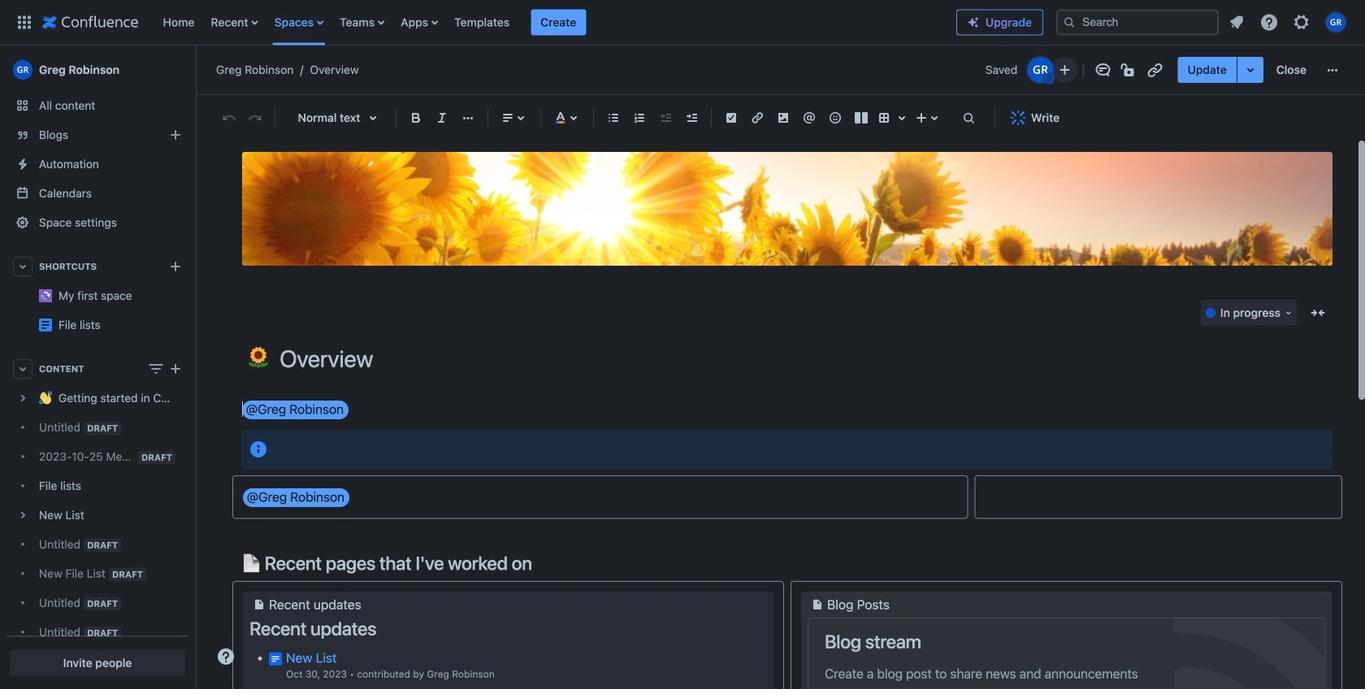 Task type: locate. For each thing, give the bounding box(es) containing it.
list item
[[531, 9, 586, 35]]

change view image
[[146, 359, 166, 379]]

emoji : image
[[826, 108, 846, 128]]

text formatting group
[[403, 105, 481, 131]]

file lists image
[[39, 319, 52, 332]]

space element
[[0, 46, 195, 689]]

search image
[[1063, 16, 1076, 29]]

layouts image
[[852, 108, 872, 128]]

bullet list ⌘⇧8 image
[[604, 108, 624, 128]]

Main content area, start typing to enter text. text field
[[233, 398, 1343, 689]]

confluence image
[[42, 13, 139, 32], [42, 13, 139, 32]]

action item [] image
[[722, 108, 741, 128]]

help icon image
[[1260, 13, 1280, 32]]

banner
[[0, 0, 1366, 46]]

list
[[155, 0, 957, 45], [1223, 8, 1356, 37]]

0 horizontal spatial list
[[155, 0, 957, 45]]

group
[[1178, 57, 1317, 83]]

add shortcut image
[[166, 257, 185, 276]]

None search field
[[1057, 9, 1219, 35]]

no restrictions image
[[1120, 60, 1139, 80]]

more formatting image
[[459, 108, 478, 128]]

list item inside global element
[[531, 9, 586, 35]]

invite to edit image
[[1056, 60, 1075, 80]]

tree
[[7, 384, 189, 689]]

recent updates image
[[250, 595, 269, 614]]

:sunflower: image
[[248, 347, 269, 368], [248, 347, 269, 368]]

1 horizontal spatial list
[[1223, 8, 1356, 37]]

find and replace image
[[959, 108, 979, 128]]

make page fixed-width image
[[1309, 303, 1328, 323]]

numbered list ⌘⇧7 image
[[630, 108, 650, 128]]

create a page image
[[166, 359, 185, 379]]

link ⌘k image
[[748, 108, 767, 128]]



Task type: describe. For each thing, give the bounding box(es) containing it.
mention @ image
[[800, 108, 819, 128]]

add image, video, or file image
[[774, 108, 793, 128]]

copy link image
[[1146, 60, 1165, 80]]

appswitcher icon image
[[15, 13, 34, 32]]

panel info image
[[249, 440, 268, 459]]

collapse sidebar image
[[177, 54, 213, 86]]

Search field
[[1057, 9, 1219, 35]]

comment icon image
[[1094, 60, 1113, 80]]

list formating group
[[601, 105, 705, 131]]

indent tab image
[[682, 108, 702, 128]]

Give this page a title text field
[[280, 346, 1333, 372]]

notification icon image
[[1228, 13, 1247, 32]]

italic ⌘i image
[[433, 108, 452, 128]]

bold ⌘b image
[[406, 108, 426, 128]]

list for premium "icon"
[[1223, 8, 1356, 37]]

create a blog image
[[166, 125, 185, 145]]

adjust update settings image
[[1241, 60, 1261, 80]]

table size image
[[893, 108, 912, 128]]

align left image
[[498, 108, 518, 128]]

tree inside space element
[[7, 384, 189, 689]]

list for appswitcher icon
[[155, 0, 957, 45]]

table ⇧⌥t image
[[875, 108, 894, 128]]

global element
[[10, 0, 957, 45]]

premium image
[[967, 16, 980, 29]]

settings icon image
[[1293, 13, 1312, 32]]

blog posts image
[[808, 595, 828, 614]]

more image
[[1324, 60, 1343, 80]]



Task type: vqa. For each thing, say whether or not it's contained in the screenshot.
COLLABORATION
no



